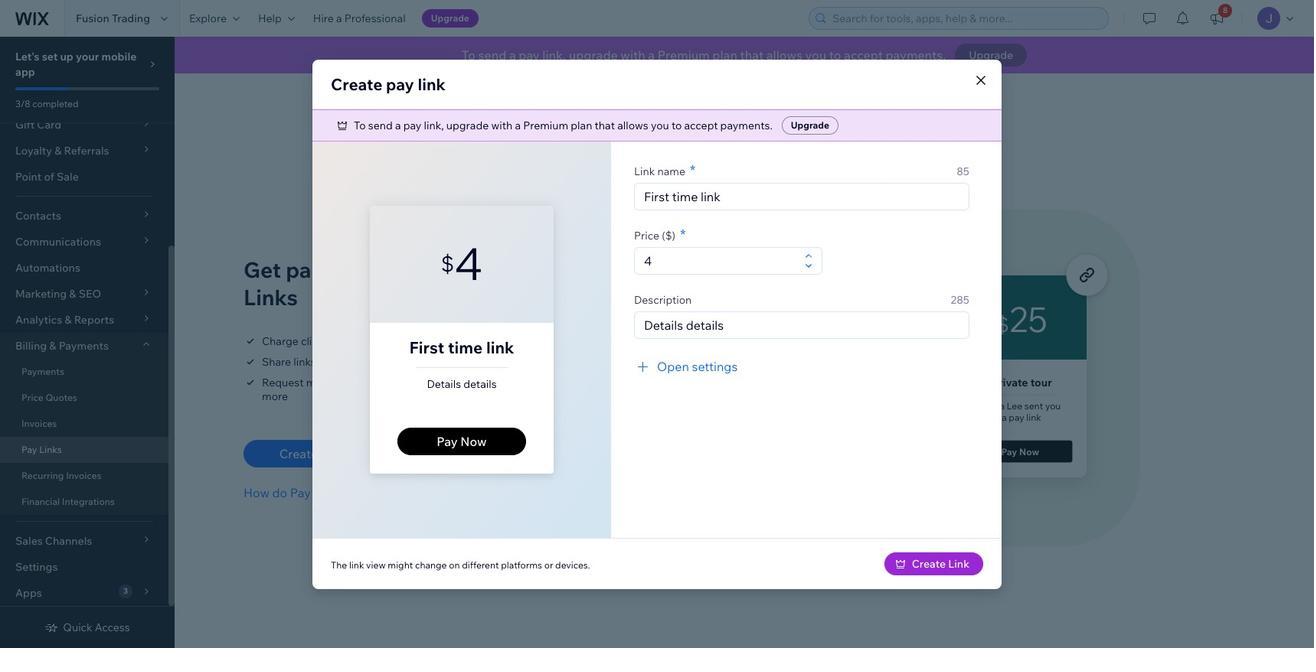 Task type: describe. For each thing, give the bounding box(es) containing it.
of
[[44, 170, 54, 184]]

different
[[462, 559, 499, 571]]

the
[[331, 559, 347, 571]]

recurring invoices
[[21, 470, 101, 482]]

0 vertical spatial allows
[[766, 47, 803, 63]]

your inside charge clients once or multiple times share links on social, via email or any way you want request money for your products, services, events and more
[[359, 376, 381, 390]]

0 vertical spatial plan
[[712, 47, 737, 63]]

1 vertical spatial that
[[595, 118, 615, 132]]

8 button
[[1200, 0, 1234, 37]]

($)
[[662, 229, 676, 242]]

1 vertical spatial you
[[651, 118, 669, 132]]

1 vertical spatial create link button
[[884, 553, 983, 575]]

price quotes
[[21, 392, 77, 404]]

more
[[262, 390, 288, 404]]

0 horizontal spatial to
[[672, 118, 682, 132]]

point
[[15, 170, 42, 184]]

how do pay links work?
[[244, 486, 381, 501]]

1 vertical spatial on
[[449, 559, 460, 571]]

on inside charge clients once or multiple times share links on social, via email or any way you want request money for your products, services, events and more
[[318, 355, 331, 369]]

0 vertical spatial to
[[829, 47, 841, 63]]

services,
[[434, 376, 477, 390]]

let's
[[15, 50, 39, 64]]

$
[[441, 250, 454, 277]]

pay now button
[[397, 428, 526, 455]]

payments inside 'link'
[[21, 366, 64, 378]]

Search for tools, apps, help & more... field
[[828, 8, 1104, 29]]

open settings button
[[634, 357, 738, 376]]

fusion trading
[[76, 11, 150, 25]]

open
[[657, 359, 689, 374]]

financial
[[21, 496, 60, 508]]

0 vertical spatial link,
[[542, 47, 566, 63]]

you inside charge clients once or multiple times share links on social, via email or any way you want request money for your products, services, events and more
[[468, 355, 486, 369]]

pay now
[[437, 434, 487, 449]]

completed
[[32, 98, 78, 110]]

2 horizontal spatial links
[[314, 486, 343, 501]]

platforms
[[501, 559, 542, 571]]

how do pay links work? link
[[244, 484, 381, 502]]

automations link
[[0, 255, 168, 281]]

price for price quotes
[[21, 392, 43, 404]]

1 vertical spatial allows
[[617, 118, 648, 132]]

instantly
[[336, 257, 426, 283]]

pay inside button
[[437, 434, 458, 449]]

price ($) *
[[634, 226, 686, 243]]

set
[[42, 50, 58, 64]]

share
[[262, 355, 291, 369]]

0 horizontal spatial upgrade
[[446, 118, 489, 132]]

0 horizontal spatial invoices
[[21, 418, 57, 430]]

&
[[49, 339, 56, 353]]

want
[[489, 355, 513, 369]]

2 vertical spatial or
[[544, 559, 553, 571]]

recurring invoices link
[[0, 463, 168, 489]]

0 horizontal spatial create
[[279, 446, 318, 462]]

Description field
[[639, 312, 964, 338]]

recurring
[[21, 470, 64, 482]]

85
[[957, 164, 969, 178]]

point of sale link
[[0, 164, 168, 190]]

email
[[384, 355, 411, 369]]

settings
[[15, 561, 58, 574]]

0 horizontal spatial create link button
[[244, 440, 381, 468]]

link for create pay link
[[418, 74, 446, 94]]

get paid instantly with pay links
[[244, 257, 517, 311]]

first
[[409, 337, 444, 357]]

1 vertical spatial upgrade
[[969, 48, 1013, 62]]

open settings
[[657, 359, 738, 374]]

via
[[367, 355, 381, 369]]

help
[[258, 11, 282, 25]]

automations
[[15, 261, 80, 275]]

0 vertical spatial upgrade
[[431, 12, 469, 24]]

sale
[[57, 170, 79, 184]]

do
[[272, 486, 287, 501]]

quick access
[[63, 621, 130, 635]]

0 vertical spatial create
[[331, 74, 382, 94]]

1 vertical spatial link,
[[424, 118, 444, 132]]

hire
[[313, 11, 334, 25]]

$ 4
[[441, 236, 483, 292]]

0 vertical spatial or
[[363, 335, 374, 348]]

1 horizontal spatial with
[[491, 118, 512, 132]]

0 vertical spatial accept
[[844, 47, 883, 63]]

multiple
[[376, 335, 417, 348]]

price for price ($) *
[[634, 229, 659, 242]]

1 vertical spatial to send a pay link, upgrade with a premium plan that allows you to accept payments.
[[354, 118, 773, 132]]

1 horizontal spatial upgrade
[[569, 47, 618, 63]]

0 vertical spatial upgrade button
[[422, 9, 479, 28]]

0 vertical spatial to send a pay link, upgrade with a premium plan that allows you to accept payments.
[[462, 47, 946, 63]]

Link name field
[[639, 183, 964, 209]]

links inside get paid instantly with pay links
[[244, 284, 298, 311]]

links
[[294, 355, 316, 369]]

price quotes link
[[0, 385, 168, 411]]

charge clients once or multiple times share links on social, via email or any way you want request money for your products, services, events and more
[[262, 335, 534, 404]]

1 vertical spatial accept
[[684, 118, 718, 132]]

integrations
[[62, 496, 115, 508]]

work?
[[346, 486, 381, 501]]

change
[[415, 559, 447, 571]]

settings link
[[0, 554, 168, 580]]

description
[[634, 293, 692, 307]]

with inside get paid instantly with pay links
[[431, 257, 475, 283]]

app
[[15, 65, 35, 79]]

clients
[[301, 335, 334, 348]]

link for first time link
[[486, 337, 514, 357]]

2 vertical spatial pay
[[403, 118, 421, 132]]

2 vertical spatial link
[[948, 557, 969, 571]]

1 vertical spatial premium
[[523, 118, 568, 132]]

payments link
[[0, 359, 168, 385]]

1 horizontal spatial create link
[[912, 557, 969, 571]]

billing & payments
[[15, 339, 109, 353]]

3/8
[[15, 98, 30, 110]]



Task type: locate. For each thing, give the bounding box(es) containing it.
events
[[480, 376, 513, 390]]

* right '($)'
[[680, 226, 686, 243]]

1 horizontal spatial create link button
[[884, 553, 983, 575]]

1 horizontal spatial upgrade button
[[782, 116, 839, 134]]

now
[[460, 434, 487, 449]]

pay
[[480, 257, 517, 283], [437, 434, 458, 449], [21, 444, 37, 456], [290, 486, 311, 501]]

2 vertical spatial create
[[912, 557, 946, 571]]

0 vertical spatial that
[[740, 47, 764, 63]]

charge
[[262, 335, 298, 348]]

0 vertical spatial *
[[690, 161, 695, 179]]

0 horizontal spatial link
[[321, 446, 345, 462]]

view
[[366, 559, 386, 571]]

name
[[657, 164, 685, 178]]

0 vertical spatial payments.
[[886, 47, 946, 63]]

1 vertical spatial links
[[39, 444, 62, 456]]

3/8 completed
[[15, 98, 78, 110]]

payments.
[[886, 47, 946, 63], [720, 118, 773, 132]]

upgrade up link name field
[[791, 119, 829, 131]]

links left work?
[[314, 486, 343, 501]]

let's set up your mobile app
[[15, 50, 137, 79]]

0 vertical spatial pay
[[519, 47, 540, 63]]

pay left now
[[437, 434, 458, 449]]

hire a professional
[[313, 11, 406, 25]]

devices.
[[555, 559, 590, 571]]

invoices down pay links link
[[66, 470, 101, 482]]

1 vertical spatial upgrade button
[[955, 44, 1027, 67]]

0 vertical spatial upgrade
[[569, 47, 618, 63]]

price inside price ($) *
[[634, 229, 659, 242]]

links down get
[[244, 284, 298, 311]]

0 vertical spatial to
[[462, 47, 475, 63]]

to
[[462, 47, 475, 63], [354, 118, 366, 132]]

upgrade button
[[422, 9, 479, 28], [955, 44, 1027, 67], [782, 116, 839, 134]]

create
[[331, 74, 382, 94], [279, 446, 318, 462], [912, 557, 946, 571]]

1 vertical spatial payments
[[21, 366, 64, 378]]

* for price ($) *
[[680, 226, 686, 243]]

1 vertical spatial to
[[354, 118, 366, 132]]

1 horizontal spatial that
[[740, 47, 764, 63]]

links up recurring on the left bottom of page
[[39, 444, 62, 456]]

on
[[318, 355, 331, 369], [449, 559, 460, 571]]

2 horizontal spatial or
[[544, 559, 553, 571]]

2 vertical spatial you
[[468, 355, 486, 369]]

once
[[336, 335, 361, 348]]

first time link
[[409, 337, 514, 357]]

upgrade right "professional"
[[431, 12, 469, 24]]

invoices
[[21, 418, 57, 430], [66, 470, 101, 482]]

and
[[516, 376, 534, 390]]

price inside price quotes "link"
[[21, 392, 43, 404]]

upgrade down search for tools, apps, help & more... field
[[969, 48, 1013, 62]]

your
[[76, 50, 99, 64], [359, 376, 381, 390]]

0 vertical spatial links
[[244, 284, 298, 311]]

1 horizontal spatial premium
[[658, 47, 710, 63]]

with
[[621, 47, 645, 63], [491, 118, 512, 132], [431, 257, 475, 283]]

2 vertical spatial upgrade
[[791, 119, 829, 131]]

upgrade button right "professional"
[[422, 9, 479, 28]]

send
[[478, 47, 506, 63], [368, 118, 393, 132]]

pay links link
[[0, 437, 168, 463]]

to send a pay link, upgrade with a premium plan that allows you to accept payments.
[[462, 47, 946, 63], [354, 118, 773, 132]]

0 vertical spatial with
[[621, 47, 645, 63]]

price
[[634, 229, 659, 242], [21, 392, 43, 404]]

upgrade button up link name field
[[782, 116, 839, 134]]

2 vertical spatial links
[[314, 486, 343, 501]]

or right once
[[363, 335, 374, 348]]

explore
[[189, 11, 227, 25]]

pay right $
[[480, 257, 517, 283]]

0 vertical spatial payments
[[59, 339, 109, 353]]

1 horizontal spatial link
[[418, 74, 446, 94]]

any
[[426, 355, 444, 369]]

premium
[[658, 47, 710, 63], [523, 118, 568, 132]]

products,
[[384, 376, 432, 390]]

accept
[[844, 47, 883, 63], [684, 118, 718, 132]]

allows
[[766, 47, 803, 63], [617, 118, 648, 132]]

1 vertical spatial pay
[[386, 74, 414, 94]]

payments inside dropdown button
[[59, 339, 109, 353]]

8
[[1223, 5, 1228, 15]]

links inside sidebar element
[[39, 444, 62, 456]]

1 horizontal spatial accept
[[844, 47, 883, 63]]

social,
[[334, 355, 365, 369]]

price left '($)'
[[634, 229, 659, 242]]

pay up recurring on the left bottom of page
[[21, 444, 37, 456]]

1 horizontal spatial to
[[462, 47, 475, 63]]

on right "links"
[[318, 355, 331, 369]]

up
[[60, 50, 73, 64]]

plan
[[712, 47, 737, 63], [571, 118, 592, 132]]

0 horizontal spatial or
[[363, 335, 374, 348]]

1 horizontal spatial upgrade
[[791, 119, 829, 131]]

payments up 'price quotes'
[[21, 366, 64, 378]]

0 vertical spatial send
[[478, 47, 506, 63]]

0 horizontal spatial premium
[[523, 118, 568, 132]]

the link view might change on different platforms or devices.
[[331, 559, 590, 571]]

details
[[464, 377, 497, 391]]

how
[[244, 486, 270, 501]]

0 vertical spatial link
[[418, 74, 446, 94]]

your right 'for' on the bottom left of the page
[[359, 376, 381, 390]]

2 horizontal spatial you
[[805, 47, 826, 63]]

your inside let's set up your mobile app
[[76, 50, 99, 64]]

0 horizontal spatial your
[[76, 50, 99, 64]]

1 vertical spatial with
[[491, 118, 512, 132]]

for
[[343, 376, 357, 390]]

2 vertical spatial upgrade button
[[782, 116, 839, 134]]

2 horizontal spatial create
[[912, 557, 946, 571]]

hire a professional link
[[304, 0, 415, 37]]

quick access button
[[45, 621, 130, 635]]

* for link name *
[[690, 161, 695, 179]]

invoices inside "link"
[[66, 470, 101, 482]]

1 vertical spatial invoices
[[66, 470, 101, 482]]

Price ($) text field
[[639, 248, 800, 274]]

billing
[[15, 339, 47, 353]]

mobile
[[101, 50, 137, 64]]

link
[[634, 164, 655, 178], [321, 446, 345, 462], [948, 557, 969, 571]]

0 vertical spatial premium
[[658, 47, 710, 63]]

paid
[[286, 257, 331, 283]]

financial integrations
[[21, 496, 115, 508]]

payments
[[59, 339, 109, 353], [21, 366, 64, 378]]

0 horizontal spatial price
[[21, 392, 43, 404]]

1 vertical spatial payments.
[[720, 118, 773, 132]]

285
[[951, 293, 969, 307]]

1 horizontal spatial links
[[244, 284, 298, 311]]

get
[[244, 257, 281, 283]]

0 vertical spatial your
[[76, 50, 99, 64]]

access
[[95, 621, 130, 635]]

fusion
[[76, 11, 109, 25]]

upgrade
[[431, 12, 469, 24], [969, 48, 1013, 62], [791, 119, 829, 131]]

time
[[448, 337, 483, 357]]

1 horizontal spatial send
[[478, 47, 506, 63]]

1 vertical spatial link
[[321, 446, 345, 462]]

0 vertical spatial on
[[318, 355, 331, 369]]

2 horizontal spatial link
[[948, 557, 969, 571]]

way
[[446, 355, 466, 369]]

payments up "payments" 'link'
[[59, 339, 109, 353]]

0 horizontal spatial send
[[368, 118, 393, 132]]

1 horizontal spatial link,
[[542, 47, 566, 63]]

price left quotes
[[21, 392, 43, 404]]

1 vertical spatial create
[[279, 446, 318, 462]]

or left devices.
[[544, 559, 553, 571]]

pay links
[[21, 444, 62, 456]]

0 vertical spatial price
[[634, 229, 659, 242]]

help button
[[249, 0, 304, 37]]

2 horizontal spatial with
[[621, 47, 645, 63]]

details details
[[427, 377, 497, 391]]

details
[[427, 377, 461, 391]]

times
[[419, 335, 447, 348]]

link name *
[[634, 161, 695, 179]]

0 horizontal spatial create link
[[279, 446, 345, 462]]

links
[[244, 284, 298, 311], [39, 444, 62, 456], [314, 486, 343, 501]]

billing & payments button
[[0, 333, 168, 359]]

1 horizontal spatial payments.
[[886, 47, 946, 63]]

1 vertical spatial send
[[368, 118, 393, 132]]

pay inside sidebar element
[[21, 444, 37, 456]]

pay inside get paid instantly with pay links
[[480, 257, 517, 283]]

1 vertical spatial upgrade
[[446, 118, 489, 132]]

*
[[690, 161, 695, 179], [680, 226, 686, 243]]

1 horizontal spatial allows
[[766, 47, 803, 63]]

1 horizontal spatial plan
[[712, 47, 737, 63]]

0 horizontal spatial plan
[[571, 118, 592, 132]]

pay right do
[[290, 486, 311, 501]]

on right change
[[449, 559, 460, 571]]

professional
[[344, 11, 406, 25]]

1 vertical spatial plan
[[571, 118, 592, 132]]

* right the name
[[690, 161, 695, 179]]

1 vertical spatial or
[[413, 355, 424, 369]]

0 horizontal spatial allows
[[617, 118, 648, 132]]

0 horizontal spatial to
[[354, 118, 366, 132]]

0 vertical spatial link
[[634, 164, 655, 178]]

quotes
[[45, 392, 77, 404]]

invoices link
[[0, 411, 168, 437]]

money
[[306, 376, 340, 390]]

1 horizontal spatial you
[[651, 118, 669, 132]]

2 vertical spatial link
[[349, 559, 364, 571]]

trading
[[112, 11, 150, 25]]

invoices up pay links
[[21, 418, 57, 430]]

2 horizontal spatial link
[[486, 337, 514, 357]]

point of sale
[[15, 170, 79, 184]]

0 horizontal spatial accept
[[684, 118, 718, 132]]

0 horizontal spatial links
[[39, 444, 62, 456]]

0 vertical spatial invoices
[[21, 418, 57, 430]]

0 horizontal spatial payments.
[[720, 118, 773, 132]]

1 horizontal spatial to
[[829, 47, 841, 63]]

upgrade button down search for tools, apps, help & more... field
[[955, 44, 1027, 67]]

sidebar element
[[0, 0, 175, 649]]

0 vertical spatial you
[[805, 47, 826, 63]]

0 vertical spatial create link
[[279, 446, 345, 462]]

or left any
[[413, 355, 424, 369]]

link inside link name *
[[634, 164, 655, 178]]

quick
[[63, 621, 92, 635]]

0 horizontal spatial link
[[349, 559, 364, 571]]

0 horizontal spatial with
[[431, 257, 475, 283]]

1 horizontal spatial price
[[634, 229, 659, 242]]

your right up
[[76, 50, 99, 64]]

link,
[[542, 47, 566, 63], [424, 118, 444, 132]]

a
[[336, 11, 342, 25], [509, 47, 516, 63], [648, 47, 655, 63], [395, 118, 401, 132], [515, 118, 521, 132]]

1 horizontal spatial *
[[690, 161, 695, 179]]

2 horizontal spatial upgrade
[[969, 48, 1013, 62]]



Task type: vqa. For each thing, say whether or not it's contained in the screenshot.
Gift Card
no



